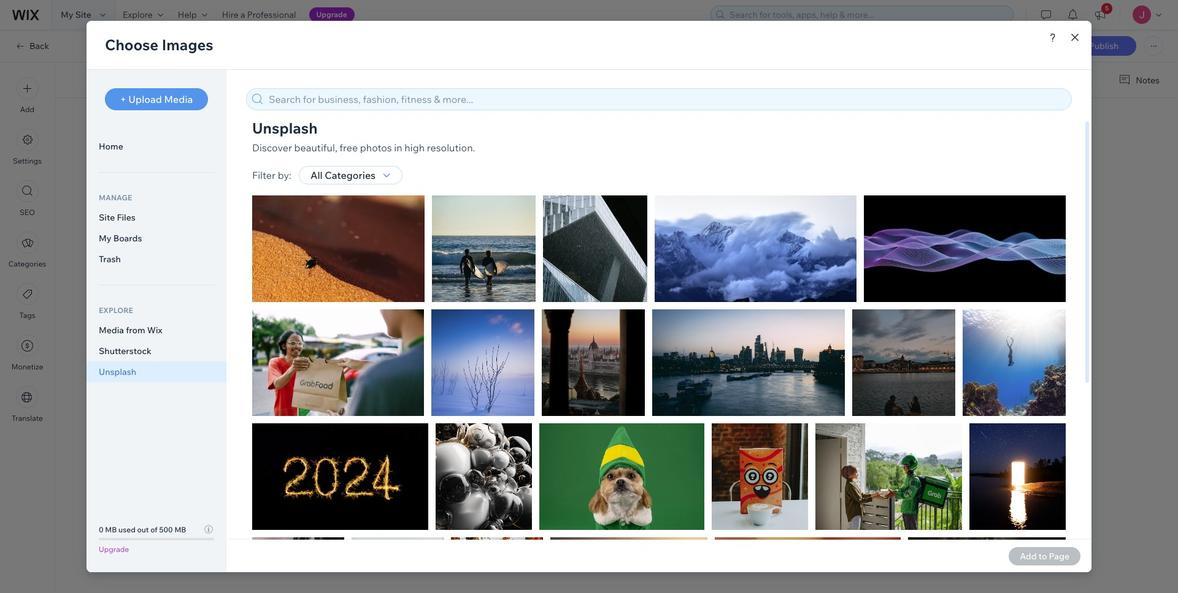 Task type: describe. For each thing, give the bounding box(es) containing it.
5 button
[[1087, 0, 1114, 29]]

tags button
[[16, 283, 38, 320]]

menu containing add
[[0, 70, 55, 431]]

testx
[[462, 151, 481, 165]]

3 test from the left
[[444, 151, 459, 165]]

monetize
[[11, 363, 43, 372]]

2 test from the left
[[427, 151, 441, 165]]

back
[[29, 40, 49, 52]]

preview
[[1021, 41, 1053, 52]]

settings
[[13, 156, 42, 166]]

professional
[[247, 9, 296, 20]]

notes
[[1136, 75, 1160, 86]]

Add a Catchy Title text field
[[389, 114, 830, 136]]

my site
[[61, 9, 91, 20]]

seo
[[20, 208, 35, 217]]

upgrade button
[[309, 7, 355, 22]]

categories button
[[8, 232, 46, 269]]

upgrade
[[316, 10, 347, 19]]

categories
[[8, 260, 46, 269]]

site
[[75, 9, 91, 20]]

publish button
[[1071, 36, 1136, 56]]

preview button
[[1021, 41, 1053, 52]]

help button
[[170, 0, 215, 29]]

add button
[[16, 77, 38, 114]]

help
[[178, 9, 197, 20]]

paragraph
[[398, 74, 440, 85]]

a
[[240, 9, 245, 20]]

1 test from the left
[[409, 151, 423, 165]]



Task type: vqa. For each thing, say whether or not it's contained in the screenshot.
Tags BUTTON
yes



Task type: locate. For each thing, give the bounding box(es) containing it.
tags
[[19, 311, 35, 320]]

hire a professional
[[222, 9, 296, 20]]

menu
[[0, 70, 55, 431]]

test test test test testx
[[389, 151, 481, 165]]

5
[[1105, 4, 1109, 12]]

test
[[389, 151, 405, 165]]

hire
[[222, 9, 239, 20]]

add
[[20, 105, 34, 114]]

seo button
[[16, 180, 38, 217]]

back button
[[15, 40, 49, 52]]

test
[[409, 151, 423, 165], [427, 151, 441, 165], [444, 151, 459, 165]]

paragraph button
[[395, 71, 452, 88]]

translate
[[12, 414, 43, 423]]

notes button
[[1114, 72, 1163, 88]]

2 horizontal spatial test
[[444, 151, 459, 165]]

Search for tools, apps, help & more... field
[[726, 6, 1009, 23]]

1 horizontal spatial test
[[427, 151, 441, 165]]

monetize button
[[11, 335, 43, 372]]

explore
[[123, 9, 153, 20]]

my
[[61, 9, 73, 20]]

hire a professional link
[[215, 0, 303, 29]]

0 horizontal spatial test
[[409, 151, 423, 165]]

settings button
[[13, 129, 42, 166]]

publish
[[1089, 40, 1119, 52]]

translate button
[[12, 387, 43, 423]]



